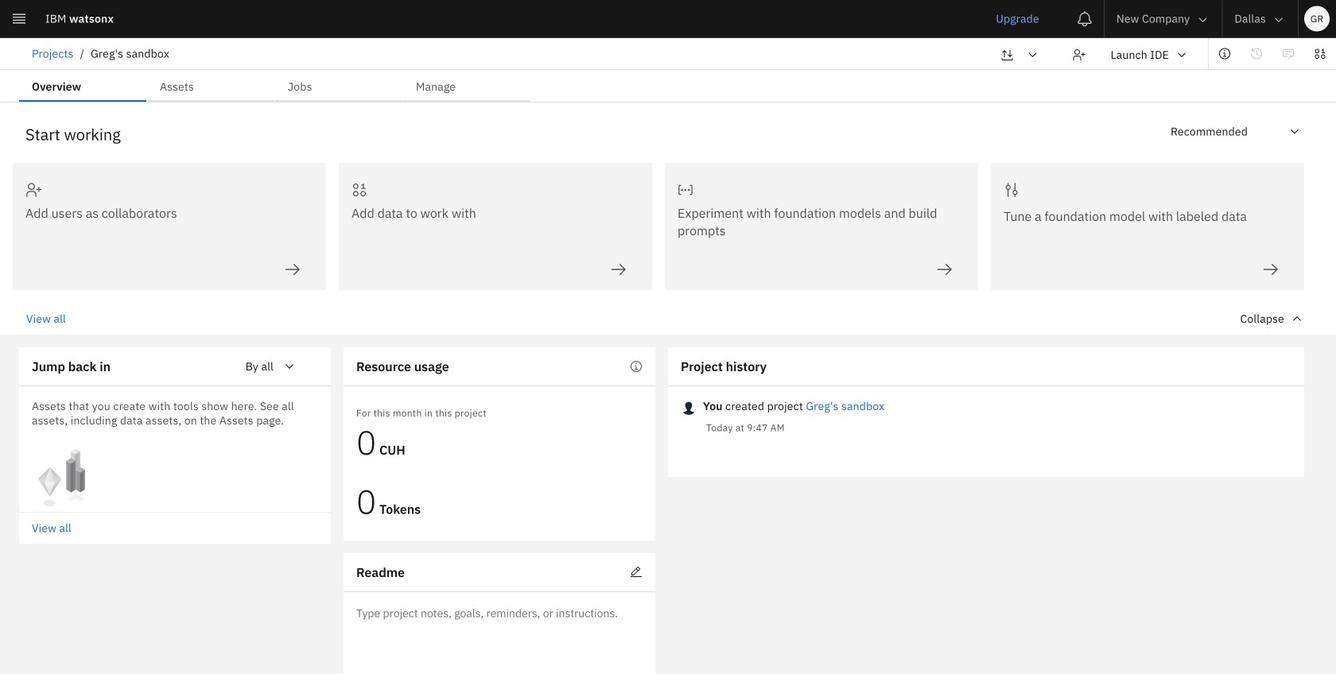 Task type: describe. For each thing, give the bounding box(es) containing it.
action bar element
[[0, 38, 1337, 71]]

data image
[[1315, 47, 1327, 60]]

global navigation element
[[0, 0, 1337, 675]]

arrow image inside action bar element
[[1176, 49, 1189, 61]]

1 horizontal spatial arrow image
[[1273, 13, 1286, 26]]

notifications image
[[1077, 11, 1093, 27]]

1 horizontal spatial arrow image
[[1197, 13, 1210, 26]]

resource usage tooltip image
[[630, 360, 643, 373]]



Task type: locate. For each thing, give the bounding box(es) containing it.
image: assets that you create with tools show here. see all assets, including data assets, on the assets page. image
[[32, 447, 95, 511]]

0 horizontal spatial open menu image
[[283, 360, 296, 373]]

arrow image left new company image
[[1176, 49, 1189, 61]]

1 vertical spatial open menu image
[[283, 360, 296, 373]]

new company image
[[1196, 47, 1209, 59]]

arrow image up new company image
[[1197, 13, 1210, 26]]

tab list
[[19, 70, 531, 102]]

1 vertical spatial arrow image
[[1176, 49, 1189, 61]]

edit image
[[630, 567, 643, 579]]

0 horizontal spatial arrow image
[[1176, 49, 1189, 61]]

0 vertical spatial arrow image
[[1197, 13, 1210, 26]]

1 horizontal spatial open menu image
[[1289, 125, 1302, 138]]

0 horizontal spatial arrow image
[[1027, 49, 1040, 61]]

open menu image
[[1289, 125, 1302, 138], [283, 360, 296, 373]]

arrow image
[[1197, 13, 1210, 26], [1176, 49, 1189, 61]]

0 vertical spatial arrow image
[[1273, 13, 1286, 26]]

arrow image
[[1273, 13, 1286, 26], [1027, 49, 1040, 61]]

1 vertical spatial arrow image
[[1027, 49, 1040, 61]]

pending collaborator table toolbar element
[[51, 594, 1286, 671]]

0 vertical spatial open menu image
[[1289, 125, 1302, 138]]



Task type: vqa. For each thing, say whether or not it's contained in the screenshot.
the Open menu image to the top
yes



